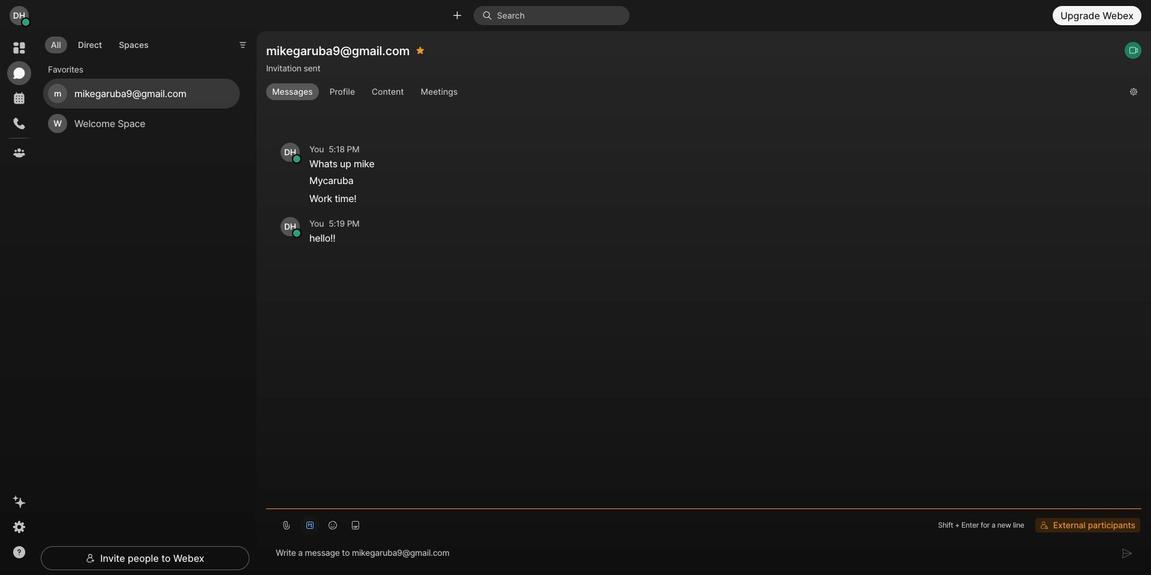 Task type: describe. For each thing, give the bounding box(es) containing it.
gifs image
[[351, 521, 361, 530]]

emoji image
[[328, 521, 338, 530]]

meetings image
[[12, 91, 26, 106]]

mikegaruba9@gmail.com list item
[[43, 78, 240, 108]]

messaging, has no new notifications image
[[12, 66, 26, 80]]

file attachment image
[[282, 521, 292, 530]]

remove from favorites image
[[417, 41, 425, 60]]

welcome space list item
[[43, 108, 240, 138]]

message composer toolbar element
[[266, 509, 1142, 537]]

wrapper image inside messages list
[[293, 229, 301, 238]]

view space settings image
[[1130, 82, 1138, 102]]



Task type: vqa. For each thing, say whether or not it's contained in the screenshot.
second New messages image from the top of the page
no



Task type: locate. For each thing, give the bounding box(es) containing it.
group
[[266, 84, 1121, 100]]

dashboard image
[[12, 41, 26, 55]]

webex tab list
[[7, 36, 31, 165]]

wrapper image
[[483, 11, 497, 20], [22, 18, 30, 27], [293, 229, 301, 238], [1040, 521, 1049, 530], [86, 554, 96, 563]]

navigation
[[0, 31, 38, 575]]

connect people image
[[452, 10, 463, 21]]

messages list
[[266, 109, 1142, 266]]

what's new image
[[12, 495, 26, 509]]

filter by image
[[238, 40, 248, 50]]

favorites element
[[48, 63, 83, 76]]

teams, has no new notifications image
[[12, 146, 26, 160]]

help image
[[12, 545, 26, 560]]

wrapper image
[[293, 155, 301, 163]]

tab list
[[42, 30, 158, 57]]

settings image
[[12, 520, 26, 534]]

calls image
[[12, 116, 26, 131]]

call on webex image
[[1129, 46, 1139, 55]]

markdown image
[[305, 521, 315, 530]]



